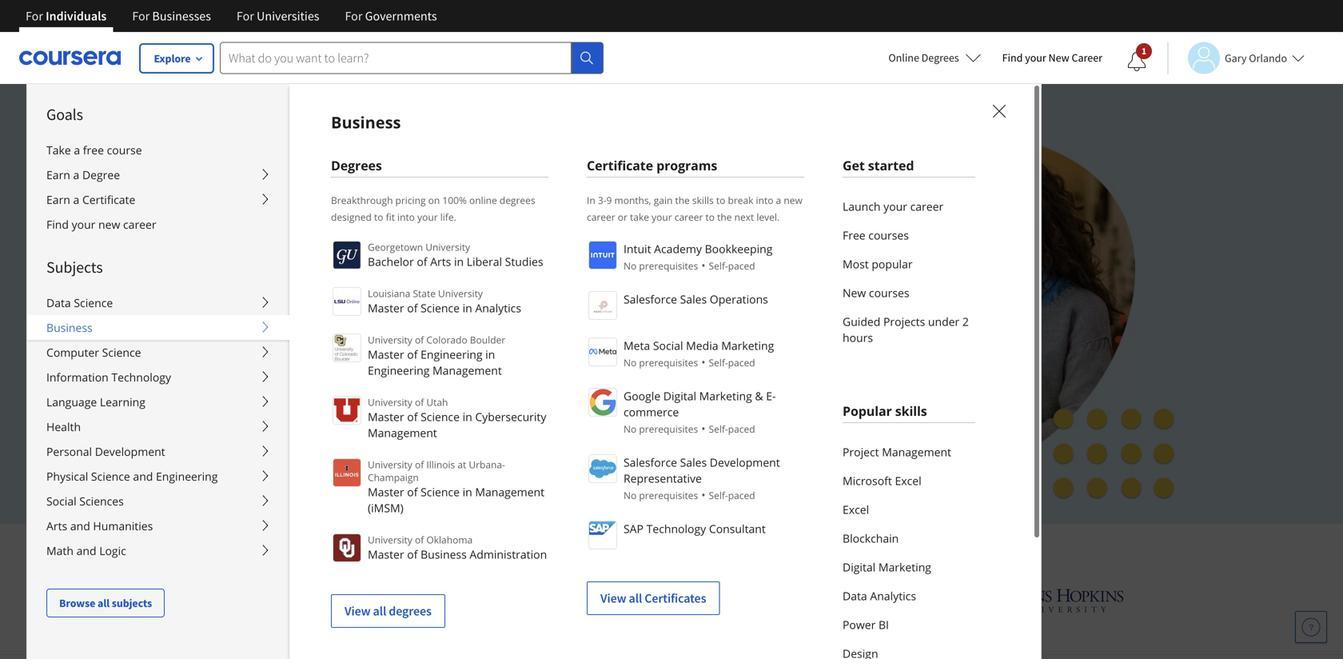 Task type: vqa. For each thing, say whether or not it's contained in the screenshot.
the Contact to the bottom
no



Task type: locate. For each thing, give the bounding box(es) containing it.
arts up math
[[46, 518, 67, 534]]

earn down earn a degree
[[46, 192, 70, 207]]

university up back
[[368, 396, 413, 409]]

next
[[735, 210, 754, 224]]

4 master from the top
[[368, 484, 404, 500]]

1 vertical spatial degrees
[[389, 603, 432, 619]]

1 vertical spatial arts
[[46, 518, 67, 534]]

self- inside "intuit academy bookkeeping no prerequisites • self-paced"
[[709, 259, 729, 272]]

access
[[293, 225, 346, 249]]

2 salesforce from the top
[[624, 455, 678, 470]]

1 horizontal spatial social
[[653, 338, 684, 353]]

a for free
[[74, 142, 80, 158]]

science inside university of illinois at urbana- champaign master of science in management (imsm)
[[421, 484, 460, 500]]

popular
[[872, 256, 913, 272]]

6 partnername logo image from the top
[[589, 521, 618, 550]]

1 vertical spatial marketing
[[700, 388, 753, 404]]

4 for from the left
[[345, 8, 363, 24]]

back
[[390, 433, 417, 448]]

What do you want to learn? text field
[[220, 42, 572, 74]]

technology inside view all certificates list
[[647, 521, 707, 536]]

personal
[[46, 444, 92, 459]]

0 horizontal spatial new
[[843, 285, 867, 300]]

urbana-
[[469, 458, 505, 471]]

new down most
[[843, 285, 867, 300]]

a inside in 3-9 months, gain the skills to break into a new career or take your career to the next level.
[[776, 194, 782, 207]]

0 horizontal spatial on
[[428, 194, 440, 207]]

or
[[618, 210, 628, 224]]

digital marketing link
[[843, 553, 976, 582]]

guided projects under 2 hours
[[843, 314, 969, 345]]

in 3-9 months, gain the skills to break into a new career or take your career to the next level.
[[587, 194, 803, 224]]

0 horizontal spatial day
[[275, 395, 295, 411]]

humanities
[[93, 518, 153, 534]]

2 earn from the top
[[46, 192, 70, 207]]

a left 'free'
[[74, 142, 80, 158]]

technology right the sap at the bottom left of the page
[[647, 521, 707, 536]]

1 vertical spatial social
[[46, 494, 77, 509]]

management down urbana- at the bottom
[[475, 484, 545, 500]]

0 vertical spatial certificate
[[587, 157, 654, 174]]

data analytics
[[843, 588, 917, 604]]

salesforce inside the salesforce sales development representative no prerequisites • self-paced
[[624, 455, 678, 470]]

plus
[[955, 536, 992, 562]]

on right intuit
[[656, 225, 678, 249]]

2 no from the top
[[624, 356, 637, 369]]

partnername logo image for intuit
[[589, 241, 618, 270]]

with up data analytics
[[825, 536, 863, 562]]

technology for information
[[111, 370, 171, 385]]

0 vertical spatial with
[[281, 433, 306, 448]]

1 horizontal spatial digital
[[843, 560, 876, 575]]

with
[[281, 433, 306, 448], [825, 536, 863, 562]]

1 paced from the top
[[729, 259, 756, 272]]

1 horizontal spatial view
[[601, 590, 627, 606]]

louisiana state university logo image
[[333, 287, 362, 316]]

3 paced from the top
[[729, 422, 756, 436]]

university down certificate
[[438, 287, 483, 300]]

digital marketing
[[843, 560, 932, 575]]

excel up 'excel' link
[[895, 473, 922, 488]]

personal development
[[46, 444, 165, 459]]

your inside in 3-9 months, gain the skills to break into a new career or take your career to the next level.
[[652, 210, 672, 224]]

• up sap technology consultant
[[702, 487, 706, 502]]

social sciences
[[46, 494, 124, 509]]

0 vertical spatial salesforce
[[624, 292, 678, 307]]

started
[[869, 157, 915, 174]]

university for business
[[368, 533, 413, 546]]

for left universities
[[237, 8, 254, 24]]

duke university image
[[396, 586, 470, 611]]

master
[[368, 300, 404, 316], [368, 347, 404, 362], [368, 409, 404, 424], [368, 484, 404, 500], [368, 547, 404, 562]]

2 horizontal spatial business
[[421, 547, 467, 562]]

arts down 'world-'
[[430, 254, 451, 269]]

2 for from the left
[[132, 8, 150, 24]]

and down social sciences
[[70, 518, 90, 534]]

view all degrees list
[[331, 239, 549, 628]]

find inside explore menu element
[[46, 217, 69, 232]]

your down earn a certificate
[[72, 217, 96, 232]]

5 partnername logo image from the top
[[589, 454, 618, 483]]

for businesses
[[132, 8, 211, 24]]

project management link
[[843, 438, 976, 466]]

1 vertical spatial data
[[843, 588, 868, 604]]

new inside in 3-9 months, gain the skills to break into a new career or take your career to the next level.
[[784, 194, 803, 207]]

paced inside the salesforce sales development representative no prerequisites • self-paced
[[729, 489, 756, 502]]

1 vertical spatial new
[[843, 285, 867, 300]]

degrees inside business menu item
[[331, 157, 382, 174]]

master up (imsm) at the bottom left of page
[[368, 484, 404, 500]]

day right start
[[275, 395, 295, 411]]

1 horizontal spatial certificate
[[587, 157, 654, 174]]

free up most
[[843, 228, 866, 243]]

None search field
[[220, 42, 604, 74]]

1 horizontal spatial data
[[843, 588, 868, 604]]

language learning
[[46, 394, 145, 410]]

2 self- from the top
[[709, 356, 729, 369]]

0 horizontal spatial arts
[[46, 518, 67, 534]]

1 vertical spatial business
[[46, 320, 93, 335]]

included
[[607, 253, 678, 277]]

salesforce up representative
[[624, 455, 678, 470]]

2 vertical spatial marketing
[[879, 560, 932, 575]]

0 vertical spatial marketing
[[722, 338, 775, 353]]

sales up representative
[[680, 455, 707, 470]]

partnername logo image left intuit
[[589, 241, 618, 270]]

0 vertical spatial list
[[843, 192, 976, 352]]

2 sales from the top
[[680, 455, 707, 470]]

courses for free courses
[[869, 228, 909, 243]]

prerequisites down meta
[[639, 356, 699, 369]]

• inside "google digital marketing & e- commerce no prerequisites • self-paced"
[[702, 421, 706, 436]]

1 horizontal spatial arts
[[430, 254, 451, 269]]

power
[[843, 617, 876, 632]]

career
[[1072, 50, 1103, 65]]

university down back
[[368, 458, 413, 471]]

science down personal development
[[91, 469, 130, 484]]

4 • from the top
[[702, 487, 706, 502]]

data inside dropdown button
[[46, 295, 71, 310]]

in inside university of illinois at urbana- champaign master of science in management (imsm)
[[463, 484, 473, 500]]

technology up language learning dropdown button at the left bottom of the page
[[111, 370, 171, 385]]

• inside "intuit academy bookkeeping no prerequisites • self-paced"
[[702, 258, 706, 273]]

for for universities
[[237, 8, 254, 24]]

in inside georgetown university bachelor of arts in liberal studies
[[454, 254, 464, 269]]

physical science and engineering button
[[27, 464, 290, 489]]

all for certificate programs
[[629, 590, 642, 606]]

university inside university of utah master of science in cybersecurity management
[[368, 396, 413, 409]]

a left degree
[[73, 167, 79, 182]]

1 horizontal spatial find
[[1003, 50, 1023, 65]]

your left career
[[1026, 50, 1047, 65]]

2 partnername logo image from the top
[[589, 291, 618, 320]]

3 self- from the top
[[709, 422, 729, 436]]

new inside business menu item
[[843, 285, 867, 300]]

1 salesforce from the top
[[624, 292, 678, 307]]

1 vertical spatial certificate
[[82, 192, 135, 207]]

courses up popular
[[869, 228, 909, 243]]

0 horizontal spatial free
[[298, 395, 322, 411]]

degree
[[82, 167, 120, 182]]

0 vertical spatial courses
[[869, 228, 909, 243]]

courses for new courses
[[869, 285, 910, 300]]

university inside university of illinois at urbana- champaign master of science in management (imsm)
[[368, 458, 413, 471]]

paced
[[729, 259, 756, 272], [729, 356, 756, 369], [729, 422, 756, 436], [729, 489, 756, 502]]

master inside university of utah master of science in cybersecurity management
[[368, 409, 404, 424]]

science up information technology
[[102, 345, 141, 360]]

for for individuals
[[26, 8, 43, 24]]

1 vertical spatial technology
[[647, 521, 707, 536]]

1 vertical spatial new
[[98, 217, 120, 232]]

4 no from the top
[[624, 489, 637, 502]]

close image
[[990, 101, 1010, 122]]

0 vertical spatial business
[[331, 111, 401, 133]]

university right 'university of colorado boulder logo'
[[368, 333, 413, 346]]

• down media
[[702, 354, 706, 370]]

in inside university of colorado boulder master of engineering in engineering management
[[486, 347, 495, 362]]

management up microsoft excel link
[[883, 444, 952, 460]]

day down university of utah logo
[[325, 433, 346, 448]]

0 vertical spatial on
[[428, 194, 440, 207]]

your up 'free courses' link
[[884, 199, 908, 214]]

prerequisites down representative
[[639, 489, 699, 502]]

1 horizontal spatial technology
[[647, 521, 707, 536]]

digital inside "google digital marketing & e- commerce no prerequisites • self-paced"
[[664, 388, 697, 404]]

1 vertical spatial on
[[656, 225, 678, 249]]

• down the academy
[[702, 258, 706, 273]]

studies
[[505, 254, 544, 269]]

louisiana state university master of science in analytics
[[368, 287, 522, 316]]

into inside breakthrough pricing on 100% online degrees designed to fit into your life.
[[398, 210, 415, 224]]

2 courses from the top
[[869, 285, 910, 300]]

subscription
[[250, 281, 351, 305]]

master for master of science in analytics
[[368, 300, 404, 316]]

1 master from the top
[[368, 300, 404, 316]]

1 horizontal spatial analytics
[[871, 588, 917, 604]]

0 horizontal spatial find
[[46, 217, 69, 232]]

career up 'free courses' link
[[911, 199, 944, 214]]

excel
[[895, 473, 922, 488], [843, 502, 870, 517]]

leading
[[505, 536, 571, 562]]

into right fit
[[398, 210, 415, 224]]

1 vertical spatial sales
[[680, 455, 707, 470]]

new
[[1049, 50, 1070, 65], [843, 285, 867, 300]]

university of oklahoma master of business administration
[[368, 533, 547, 562]]

logic
[[99, 543, 126, 558]]

technology inside dropdown button
[[111, 370, 171, 385]]

earn
[[46, 167, 70, 182], [46, 192, 70, 207]]

1 • from the top
[[702, 258, 706, 273]]

•
[[702, 258, 706, 273], [702, 354, 706, 370], [702, 421, 706, 436], [702, 487, 706, 502]]

1 earn from the top
[[46, 167, 70, 182]]

1 horizontal spatial day
[[325, 433, 346, 448]]

0 vertical spatial digital
[[664, 388, 697, 404]]

free inside the start 7-day free trial button
[[298, 395, 322, 411]]

0 horizontal spatial certificate
[[82, 192, 135, 207]]

1 vertical spatial find
[[46, 217, 69, 232]]

in down 'world-'
[[454, 254, 464, 269]]

meta social media marketing no prerequisites • self-paced
[[624, 338, 775, 370]]

0 vertical spatial into
[[756, 194, 774, 207]]

partnername logo image left "google"
[[589, 388, 618, 417]]

development
[[95, 444, 165, 459], [710, 455, 781, 470]]

partnername logo image
[[589, 241, 618, 270], [589, 291, 618, 320], [589, 338, 618, 366], [589, 388, 618, 417], [589, 454, 618, 483], [589, 521, 618, 550]]

arts inside georgetown university bachelor of arts in liberal studies
[[430, 254, 451, 269]]

university of michigan image
[[659, 578, 701, 622]]

1 vertical spatial courses
[[869, 285, 910, 300]]

sap
[[624, 521, 644, 536]]

0 horizontal spatial view
[[345, 603, 371, 619]]

georgetown university logo image
[[333, 241, 362, 270]]

0 vertical spatial sales
[[680, 292, 707, 307]]

view down "university of oklahoma logo"
[[345, 603, 371, 619]]

2 vertical spatial engineering
[[156, 469, 218, 484]]

development up physical science and engineering
[[95, 444, 165, 459]]

1 vertical spatial list
[[843, 438, 976, 659]]

business up coursera plus image
[[331, 111, 401, 133]]

2 paced from the top
[[729, 356, 756, 369]]

1 vertical spatial the
[[718, 210, 732, 224]]

earn for earn a certificate
[[46, 192, 70, 207]]

engineering up utah
[[368, 363, 430, 378]]

courses
[[869, 228, 909, 243], [869, 285, 910, 300]]

4 partnername logo image from the top
[[589, 388, 618, 417]]

1 horizontal spatial skills
[[896, 402, 928, 420]]

explore menu element
[[27, 84, 290, 618]]

data up power in the right of the page
[[843, 588, 868, 604]]

science down state
[[421, 300, 460, 316]]

0 vertical spatial new
[[1049, 50, 1070, 65]]

microsoft
[[843, 473, 893, 488]]

certificate up find your new career
[[82, 192, 135, 207]]

bi
[[879, 617, 889, 632]]

0 vertical spatial excel
[[895, 473, 922, 488]]

university of oklahoma logo image
[[333, 534, 362, 562]]

0 vertical spatial new
[[784, 194, 803, 207]]

2 list from the top
[[843, 438, 976, 659]]

and down personal development "popup button"
[[133, 469, 153, 484]]

1 vertical spatial earn
[[46, 192, 70, 207]]

view for degrees
[[345, 603, 371, 619]]

social
[[653, 338, 684, 353], [46, 494, 77, 509]]

0 horizontal spatial data
[[46, 295, 71, 310]]

earn inside popup button
[[46, 167, 70, 182]]

for individuals
[[26, 8, 107, 24]]

master for master of business administration
[[368, 547, 404, 562]]

data inside list
[[843, 588, 868, 604]]

0 vertical spatial find
[[1003, 50, 1023, 65]]

digital down blockchain
[[843, 560, 876, 575]]

1 horizontal spatial development
[[710, 455, 781, 470]]

physical science and engineering
[[46, 469, 218, 484]]

4 self- from the top
[[709, 489, 729, 502]]

most popular
[[843, 256, 913, 272]]

new left career
[[1049, 50, 1070, 65]]

of
[[417, 254, 428, 269], [407, 300, 418, 316], [415, 333, 424, 346], [407, 347, 418, 362], [415, 396, 424, 409], [407, 409, 418, 424], [415, 458, 424, 471], [407, 484, 418, 500], [415, 533, 424, 546], [407, 547, 418, 562]]

paced up the &
[[729, 356, 756, 369]]

1 horizontal spatial excel
[[895, 473, 922, 488]]

find your new career link
[[27, 212, 290, 237]]

0 horizontal spatial with
[[281, 433, 306, 448]]

excel down the microsoft on the bottom of the page
[[843, 502, 870, 517]]

partnername logo image for google
[[589, 388, 618, 417]]

most popular link
[[843, 250, 976, 278]]

engineering down personal development "popup button"
[[156, 469, 218, 484]]

all left duke university image in the left of the page
[[373, 603, 387, 619]]

2 horizontal spatial all
[[629, 590, 642, 606]]

0 horizontal spatial the
[[675, 194, 690, 207]]

launch
[[843, 199, 881, 214]]

show notifications image
[[1128, 52, 1147, 71]]

free left trial
[[298, 395, 322, 411]]

certificate
[[587, 157, 654, 174], [82, 192, 135, 207]]

a up "level."
[[776, 194, 782, 207]]

2 master from the top
[[368, 347, 404, 362]]

on left the 100%
[[428, 194, 440, 207]]

for left individuals
[[26, 8, 43, 24]]

0 horizontal spatial skills
[[693, 194, 714, 207]]

0 horizontal spatial development
[[95, 444, 165, 459]]

3 prerequisites from the top
[[639, 422, 699, 436]]

1 horizontal spatial into
[[756, 194, 774, 207]]

prerequisites inside "intuit academy bookkeeping no prerequisites • self-paced"
[[639, 259, 699, 272]]

day
[[275, 395, 295, 411], [325, 433, 346, 448]]

self- down media
[[709, 356, 729, 369]]

no inside "intuit academy bookkeeping no prerequisites • self-paced"
[[624, 259, 637, 272]]

marketing inside meta social media marketing no prerequisites • self-paced
[[722, 338, 775, 353]]

4 paced from the top
[[729, 489, 756, 502]]

0 horizontal spatial into
[[398, 210, 415, 224]]

4 prerequisites from the top
[[639, 489, 699, 502]]

marketing down blockchain link
[[879, 560, 932, 575]]

career down earn a certificate popup button
[[123, 217, 156, 232]]

and inside unlimited access to 7,000+ world-class courses, hands-on projects, and job-ready certificate programs—all included in your subscription
[[283, 253, 314, 277]]

in inside university of utah master of science in cybersecurity management
[[463, 409, 473, 424]]

your inside find your new career link
[[1026, 50, 1047, 65]]

list containing project management
[[843, 438, 976, 659]]

marketing inside "google digital marketing & e- commerce no prerequisites • self-paced"
[[700, 388, 753, 404]]

in up guarantee
[[463, 409, 473, 424]]

skills up project management link
[[896, 402, 928, 420]]

0 horizontal spatial all
[[98, 596, 110, 610]]

language learning button
[[27, 390, 290, 414]]

georgetown
[[368, 240, 423, 254]]

prerequisites inside meta social media marketing no prerequisites • self-paced
[[639, 356, 699, 369]]

list
[[843, 192, 976, 352], [843, 438, 976, 659]]

prerequisites inside the salesforce sales development representative no prerequisites • self-paced
[[639, 489, 699, 502]]

career inside explore menu element
[[123, 217, 156, 232]]

into for degrees
[[398, 210, 415, 224]]

to down designed on the left top
[[351, 225, 367, 249]]

johns hopkins university image
[[973, 586, 1125, 615]]

e-
[[767, 388, 776, 404]]

analytics down digital marketing
[[871, 588, 917, 604]]

3 no from the top
[[624, 422, 637, 436]]

with left "14-"
[[281, 433, 306, 448]]

0 vertical spatial degrees
[[922, 50, 960, 65]]

master inside 'louisiana state university master of science in analytics'
[[368, 300, 404, 316]]

partnername logo image for salesforce
[[589, 454, 618, 483]]

degrees
[[500, 194, 536, 207], [389, 603, 432, 619]]

digital up commerce
[[664, 388, 697, 404]]

0 vertical spatial data
[[46, 295, 71, 310]]

1 courses from the top
[[869, 228, 909, 243]]

skills left break
[[693, 194, 714, 207]]

1 self- from the top
[[709, 259, 729, 272]]

commerce
[[624, 404, 679, 420]]

1 vertical spatial digital
[[843, 560, 876, 575]]

the right gain
[[675, 194, 690, 207]]

in down boulder
[[486, 347, 495, 362]]

business up the computer
[[46, 320, 93, 335]]

/year
[[248, 433, 278, 448]]

list containing launch your career
[[843, 192, 976, 352]]

0 vertical spatial day
[[275, 395, 295, 411]]

self- up the salesforce sales development representative no prerequisites • self-paced
[[709, 422, 729, 436]]

into inside in 3-9 months, gain the skills to break into a new career or take your career to the next level.
[[756, 194, 774, 207]]

0 vertical spatial technology
[[111, 370, 171, 385]]

1 vertical spatial free
[[298, 395, 322, 411]]

1 prerequisites from the top
[[639, 259, 699, 272]]

science
[[74, 295, 113, 310], [421, 300, 460, 316], [102, 345, 141, 360], [421, 409, 460, 424], [91, 469, 130, 484], [421, 484, 460, 500]]

orlando
[[1250, 51, 1288, 65]]

1 vertical spatial excel
[[843, 502, 870, 517]]

no down commerce
[[624, 422, 637, 436]]

9
[[607, 194, 612, 207]]

earn inside popup button
[[46, 192, 70, 207]]

0 vertical spatial earn
[[46, 167, 70, 182]]

0 horizontal spatial technology
[[111, 370, 171, 385]]

university of illinois at urbana-champaign image
[[219, 588, 344, 613]]

sales inside the salesforce sales development representative no prerequisites • self-paced
[[680, 455, 707, 470]]

0 vertical spatial free
[[843, 228, 866, 243]]

1 partnername logo image from the top
[[589, 241, 618, 270]]

a for certificate
[[73, 192, 79, 207]]

0 vertical spatial degrees
[[500, 194, 536, 207]]

0 horizontal spatial new
[[98, 217, 120, 232]]

university of colorado boulder logo image
[[333, 334, 362, 362]]

marketing left the &
[[700, 388, 753, 404]]

master inside university of colorado boulder master of engineering in engineering management
[[368, 347, 404, 362]]

a inside popup button
[[73, 192, 79, 207]]

health
[[46, 419, 81, 434]]

list for started
[[843, 192, 976, 352]]

university inside university of colorado boulder master of engineering in engineering management
[[368, 333, 413, 346]]

engineering down colorado
[[421, 347, 483, 362]]

the left next
[[718, 210, 732, 224]]

degrees up breakthrough
[[331, 157, 382, 174]]

individuals
[[46, 8, 107, 24]]

find
[[1003, 50, 1023, 65], [46, 217, 69, 232]]

business button
[[27, 315, 290, 340]]

1 vertical spatial with
[[825, 536, 863, 562]]

1 no from the top
[[624, 259, 637, 272]]

1 horizontal spatial degrees
[[500, 194, 536, 207]]

0 horizontal spatial social
[[46, 494, 77, 509]]

7-
[[264, 395, 275, 411]]

management inside university of utah master of science in cybersecurity management
[[368, 425, 437, 440]]

0 vertical spatial skills
[[693, 194, 714, 207]]

development inside "popup button"
[[95, 444, 165, 459]]

certificate up 9
[[587, 157, 654, 174]]

business inside university of oklahoma master of business administration
[[421, 547, 467, 562]]

3 for from the left
[[237, 8, 254, 24]]

analytics inside 'louisiana state university master of science in analytics'
[[475, 300, 522, 316]]

partnername logo image left meta
[[589, 338, 618, 366]]

&
[[755, 388, 764, 404]]

1 horizontal spatial degrees
[[922, 50, 960, 65]]

data science
[[46, 295, 113, 310]]

master up money-
[[368, 409, 404, 424]]

5 master from the top
[[368, 547, 404, 562]]

1 vertical spatial into
[[398, 210, 415, 224]]

math
[[46, 543, 74, 558]]

3 master from the top
[[368, 409, 404, 424]]

/year with 14-day money-back guarantee
[[248, 433, 478, 448]]

0 horizontal spatial business
[[46, 320, 93, 335]]

view all certificates list
[[587, 239, 805, 615]]

degrees down from
[[389, 603, 432, 619]]

guided
[[843, 314, 881, 329]]

social right meta
[[653, 338, 684, 353]]

list for skills
[[843, 438, 976, 659]]

sales for operations
[[680, 292, 707, 307]]

and left logic
[[76, 543, 96, 558]]

for for businesses
[[132, 8, 150, 24]]

2 • from the top
[[702, 354, 706, 370]]

to left next
[[706, 210, 715, 224]]

project management
[[843, 444, 952, 460]]

guided projects under 2 hours link
[[843, 307, 976, 352]]

1 horizontal spatial free
[[843, 228, 866, 243]]

under
[[929, 314, 960, 329]]

degrees right online
[[922, 50, 960, 65]]

1 list from the top
[[843, 192, 976, 352]]

3 • from the top
[[702, 421, 706, 436]]

online degrees button
[[876, 40, 995, 75]]

earn down take
[[46, 167, 70, 182]]

university down 'life.'
[[426, 240, 470, 254]]

3 partnername logo image from the top
[[589, 338, 618, 366]]

into for certificate programs
[[756, 194, 774, 207]]

a inside popup button
[[73, 167, 79, 182]]

1 horizontal spatial on
[[656, 225, 678, 249]]

all for degrees
[[373, 603, 387, 619]]

degrees right the online
[[500, 194, 536, 207]]

0 vertical spatial engineering
[[421, 347, 483, 362]]

coursera plus image
[[208, 150, 452, 174]]

0 horizontal spatial degrees
[[331, 157, 382, 174]]

designed
[[331, 210, 372, 224]]

• up the salesforce sales development representative no prerequisites • self-paced
[[702, 421, 706, 436]]

2 vertical spatial business
[[421, 547, 467, 562]]

social down physical
[[46, 494, 77, 509]]

2 prerequisites from the top
[[639, 356, 699, 369]]

management inside university of colorado boulder master of engineering in engineering management
[[433, 363, 502, 378]]

1 for from the left
[[26, 8, 43, 24]]

find for find your new career
[[1003, 50, 1023, 65]]

breakthrough
[[331, 194, 393, 207]]

partnername logo image down included
[[589, 291, 618, 320]]

degrees inside dropdown button
[[922, 50, 960, 65]]

into up "level."
[[756, 194, 774, 207]]

science inside popup button
[[91, 469, 130, 484]]

no
[[624, 259, 637, 272], [624, 356, 637, 369], [624, 422, 637, 436], [624, 489, 637, 502]]

1 sales from the top
[[680, 292, 707, 307]]

and inside dropdown button
[[70, 518, 90, 534]]

master right "university of oklahoma logo"
[[368, 547, 404, 562]]

operations
[[710, 292, 769, 307]]

management up champaign
[[368, 425, 437, 440]]

0 horizontal spatial excel
[[843, 502, 870, 517]]

master inside university of oklahoma master of business administration
[[368, 547, 404, 562]]

0 horizontal spatial analytics
[[475, 300, 522, 316]]

coursera image
[[19, 45, 121, 71]]

1 vertical spatial degrees
[[331, 157, 382, 174]]

partnername logo image left representative
[[589, 454, 618, 483]]

3-
[[598, 194, 607, 207]]

to inside unlimited access to 7,000+ world-class courses, hands-on projects, and job-ready certificate programs—all included in your subscription
[[351, 225, 367, 249]]

for left businesses
[[132, 8, 150, 24]]

a down earn a degree
[[73, 192, 79, 207]]



Task type: describe. For each thing, give the bounding box(es) containing it.
7,000+
[[372, 225, 427, 249]]

data for data analytics
[[843, 588, 868, 604]]

social sciences button
[[27, 489, 290, 514]]

marketing inside list
[[879, 560, 932, 575]]

science inside 'louisiana state university master of science in analytics'
[[421, 300, 460, 316]]

your inside launch your career link
[[884, 199, 908, 214]]

in
[[587, 194, 596, 207]]

career inside list
[[911, 199, 944, 214]]

launch your career
[[843, 199, 944, 214]]

partnername logo image inside sap technology consultant link
[[589, 521, 618, 550]]

university of utah logo image
[[333, 396, 362, 425]]

take a free course
[[46, 142, 142, 158]]

career up the academy
[[675, 210, 703, 224]]

1 horizontal spatial the
[[718, 210, 732, 224]]

• inside the salesforce sales development representative no prerequisites • self-paced
[[702, 487, 706, 502]]

view all degrees
[[345, 603, 432, 619]]

salesforce for salesforce sales development representative no prerequisites • self-paced
[[624, 455, 678, 470]]

university inside georgetown university bachelor of arts in liberal studies
[[426, 240, 470, 254]]

on inside unlimited access to 7,000+ world-class courses, hands-on projects, and job-ready certificate programs—all included in your subscription
[[656, 225, 678, 249]]

banner navigation
[[13, 0, 450, 32]]

social inside meta social media marketing no prerequisites • self-paced
[[653, 338, 684, 353]]

master for master of science in cybersecurity management
[[368, 409, 404, 424]]

digital inside digital marketing link
[[843, 560, 876, 575]]

start
[[234, 395, 261, 411]]

science down subjects
[[74, 295, 113, 310]]

earn a degree
[[46, 167, 120, 182]]

representative
[[624, 471, 702, 486]]

level.
[[757, 210, 780, 224]]

certificate inside earn a certificate popup button
[[82, 192, 135, 207]]

take
[[46, 142, 71, 158]]

business menu item
[[289, 0, 1344, 659]]

blockchain link
[[843, 524, 976, 553]]

master inside university of illinois at urbana- champaign master of science in management (imsm)
[[368, 484, 404, 500]]

university for science
[[368, 396, 413, 409]]

to left break
[[717, 194, 726, 207]]

data for data science
[[46, 295, 71, 310]]

view all certificates link
[[587, 582, 720, 615]]

consultant
[[709, 521, 766, 536]]

hours
[[843, 330, 874, 345]]

hec paris image
[[865, 584, 921, 617]]

data science button
[[27, 290, 290, 315]]

companies
[[722, 536, 820, 562]]

career down "3-"
[[587, 210, 616, 224]]

salesforce sales operations
[[624, 292, 769, 307]]

cybersecurity
[[475, 409, 547, 424]]

launch your career link
[[843, 192, 976, 221]]

personal development button
[[27, 439, 290, 464]]

and inside "dropdown button"
[[76, 543, 96, 558]]

self- inside meta social media marketing no prerequisites • self-paced
[[709, 356, 729, 369]]

pricing
[[396, 194, 426, 207]]

certificate inside business menu item
[[587, 157, 654, 174]]

paced inside "google digital marketing & e- commerce no prerequisites • self-paced"
[[729, 422, 756, 436]]

university inside 'louisiana state university master of science in analytics'
[[438, 287, 483, 300]]

start 7-day free trial button
[[208, 384, 375, 423]]

/month,
[[227, 359, 273, 374]]

browse all subjects button
[[46, 589, 165, 618]]

your inside unlimited access to 7,000+ world-class courses, hands-on projects, and job-ready certificate programs—all included in your subscription
[[208, 281, 245, 305]]

1 horizontal spatial with
[[825, 536, 863, 562]]

university of illinois at urbana- champaign master of science in management (imsm)
[[368, 458, 545, 516]]

social inside dropdown button
[[46, 494, 77, 509]]

and up certificates
[[683, 536, 717, 562]]

and inside popup button
[[133, 469, 153, 484]]

university of illinois at urbana-champaign logo image
[[333, 458, 362, 487]]

academy
[[654, 241, 702, 256]]

to inside breakthrough pricing on 100% online degrees designed to fit into your life.
[[374, 210, 384, 224]]

view all certificates
[[601, 590, 707, 606]]

1 horizontal spatial new
[[1049, 50, 1070, 65]]

computer science button
[[27, 340, 290, 365]]

business inside dropdown button
[[46, 320, 93, 335]]

unlimited access to 7,000+ world-class courses, hands-on projects, and job-ready certificate programs—all included in your subscription
[[208, 225, 698, 305]]

0 vertical spatial the
[[675, 194, 690, 207]]

salesforce for salesforce sales operations
[[624, 292, 678, 307]]

start 7-day free trial
[[234, 395, 350, 411]]

new inside explore menu element
[[98, 217, 120, 232]]

technology for sap
[[647, 521, 707, 536]]

hands-
[[600, 225, 656, 249]]

sales for development
[[680, 455, 707, 470]]

governments
[[365, 8, 437, 24]]

• inside meta social media marketing no prerequisites • self-paced
[[702, 354, 706, 370]]

computer science
[[46, 345, 141, 360]]

find for find your new career
[[46, 217, 69, 232]]

power bi link
[[843, 610, 976, 639]]

275+
[[457, 536, 500, 562]]

free courses link
[[843, 221, 976, 250]]

administration
[[470, 547, 547, 562]]

university for of
[[368, 333, 413, 346]]

degrees inside list
[[389, 603, 432, 619]]

science inside university of utah master of science in cybersecurity management
[[421, 409, 460, 424]]

browse
[[59, 596, 95, 610]]

break
[[728, 194, 754, 207]]

university for champaign
[[368, 458, 413, 471]]

of inside georgetown university bachelor of arts in liberal studies
[[417, 254, 428, 269]]

with inside /year with 14-day money-back guarantee button
[[281, 433, 306, 448]]

self- inside the salesforce sales development representative no prerequisites • self-paced
[[709, 489, 729, 502]]

online
[[470, 194, 497, 207]]

your inside find your new career link
[[72, 217, 96, 232]]

management inside university of illinois at urbana- champaign master of science in management (imsm)
[[475, 484, 545, 500]]

in inside unlimited access to 7,000+ world-class courses, hands-on projects, and job-ready certificate programs—all included in your subscription
[[682, 253, 698, 277]]

programs
[[657, 157, 718, 174]]

free inside 'free courses' link
[[843, 228, 866, 243]]

prerequisites inside "google digital marketing & e- commerce no prerequisites • self-paced"
[[639, 422, 699, 436]]

subjects
[[112, 596, 152, 610]]

for for governments
[[345, 8, 363, 24]]

no inside the salesforce sales development representative no prerequisites • self-paced
[[624, 489, 637, 502]]

paced inside "intuit academy bookkeeping no prerequisites • self-paced"
[[729, 259, 756, 272]]

your inside breakthrough pricing on 100% online degrees designed to fit into your life.
[[418, 210, 438, 224]]

google image
[[522, 586, 608, 615]]

earn for earn a degree
[[46, 167, 70, 182]]

1 vertical spatial skills
[[896, 402, 928, 420]]

gary orlando button
[[1168, 42, 1306, 74]]

/year with 14-day money-back guarantee button
[[208, 432, 478, 449]]

business group
[[26, 0, 1344, 659]]

online degrees
[[889, 50, 960, 65]]

bachelor
[[368, 254, 414, 269]]

subjects
[[46, 257, 103, 277]]

projects,
[[208, 253, 278, 277]]

math and logic button
[[27, 538, 290, 563]]

paced inside meta social media marketing no prerequisites • self-paced
[[729, 356, 756, 369]]

data analytics link
[[843, 582, 976, 610]]

1
[[1142, 45, 1147, 57]]

gain
[[654, 194, 673, 207]]

no inside "google digital marketing & e- commerce no prerequisites • self-paced"
[[624, 422, 637, 436]]

explore button
[[140, 44, 214, 73]]

georgetown university bachelor of arts in liberal studies
[[368, 240, 544, 269]]

language
[[46, 394, 97, 410]]

all inside button
[[98, 596, 110, 610]]

help center image
[[1302, 618, 1321, 637]]

for universities
[[237, 8, 320, 24]]

take a free course link
[[27, 138, 290, 162]]

trial
[[324, 395, 350, 411]]

new courses
[[843, 285, 910, 300]]

arts inside dropdown button
[[46, 518, 67, 534]]

in inside 'louisiana state university master of science in analytics'
[[463, 300, 473, 316]]

a for degree
[[73, 167, 79, 182]]

project
[[843, 444, 880, 460]]

1 horizontal spatial business
[[331, 111, 401, 133]]

partnername logo image inside salesforce sales operations link
[[589, 291, 618, 320]]

skills inside in 3-9 months, gain the skills to break into a new career or take your career to the next level.
[[693, 194, 714, 207]]

get
[[843, 157, 865, 174]]

salesforce sales operations link
[[587, 290, 805, 320]]

ready
[[350, 253, 397, 277]]

on inside breakthrough pricing on 100% online degrees designed to fit into your life.
[[428, 194, 440, 207]]

1 vertical spatial analytics
[[871, 588, 917, 604]]

(imsm)
[[368, 500, 404, 516]]

earn a degree button
[[27, 162, 290, 187]]

view for certificate programs
[[601, 590, 627, 606]]

certificate
[[401, 253, 482, 277]]

development inside the salesforce sales development representative no prerequisites • self-paced
[[710, 455, 781, 470]]

100%
[[443, 194, 467, 207]]

self- inside "google digital marketing & e- commerce no prerequisites • self-paced"
[[709, 422, 729, 436]]

liberal
[[467, 254, 502, 269]]

of inside 'louisiana state university master of science in analytics'
[[407, 300, 418, 316]]

projects
[[884, 314, 926, 329]]

1 vertical spatial engineering
[[368, 363, 430, 378]]

louisiana
[[368, 287, 411, 300]]

management inside list
[[883, 444, 952, 460]]

degrees inside breakthrough pricing on 100% online degrees designed to fit into your life.
[[500, 194, 536, 207]]

1 vertical spatial day
[[325, 433, 346, 448]]

partnername logo image for meta
[[589, 338, 618, 366]]

from
[[408, 536, 452, 562]]

salesforce sales development representative no prerequisites • self-paced
[[624, 455, 781, 502]]

engineering inside popup button
[[156, 469, 218, 484]]

bookkeeping
[[705, 241, 773, 256]]

intuit academy bookkeeping no prerequisites • self-paced
[[624, 241, 773, 273]]

1 button
[[1115, 42, 1160, 81]]

arts and humanities button
[[27, 514, 290, 538]]

no inside meta social media marketing no prerequisites • self-paced
[[624, 356, 637, 369]]



